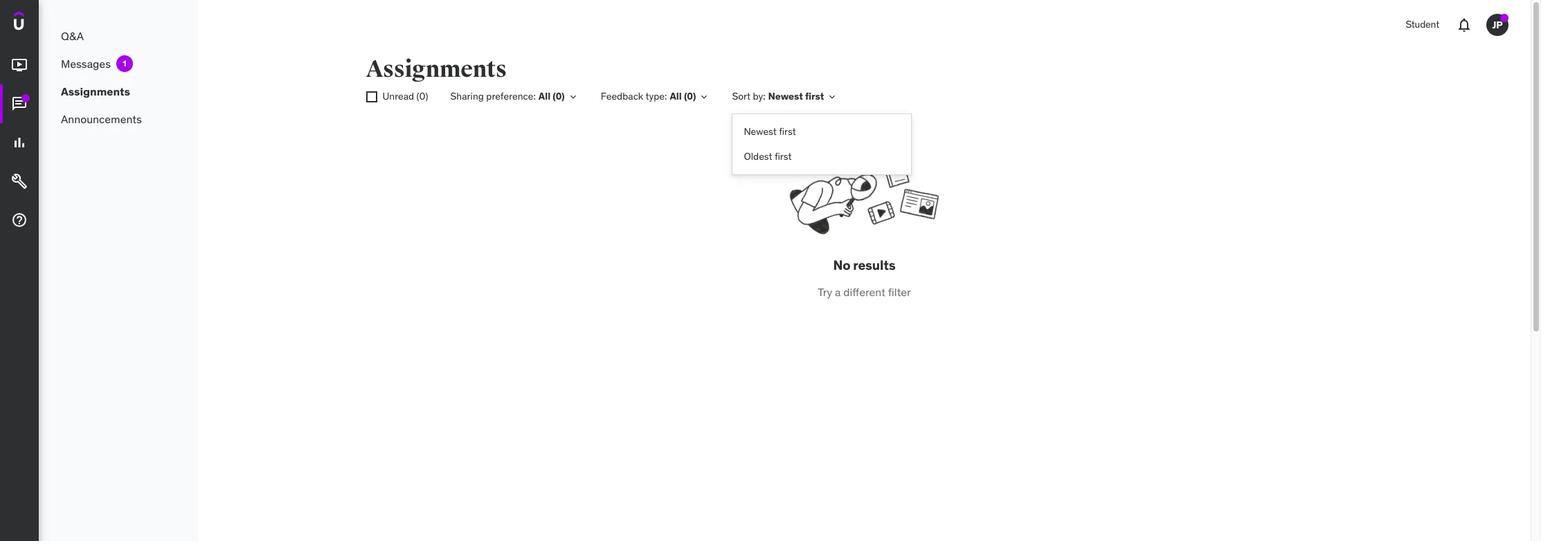 Task type: vqa. For each thing, say whether or not it's contained in the screenshot.
Student
yes



Task type: locate. For each thing, give the bounding box(es) containing it.
newest up oldest
[[744, 125, 777, 138]]

1 xsmall image from the left
[[568, 91, 579, 103]]

0 horizontal spatial assignments
[[61, 84, 130, 98]]

try a different filter
[[818, 285, 911, 299]]

xsmall image left 'feedback'
[[568, 91, 579, 103]]

first inside newest first "button"
[[779, 125, 796, 138]]

3 medium image from the top
[[11, 212, 28, 229]]

2 medium image from the top
[[11, 173, 28, 190]]

0 horizontal spatial (0)
[[417, 90, 428, 103]]

preference:
[[486, 90, 536, 103]]

q&a link
[[39, 22, 198, 50]]

xsmall image up newest first "button"
[[827, 91, 838, 103]]

2 horizontal spatial (0)
[[684, 90, 696, 103]]

2 all from the left
[[670, 90, 682, 103]]

1 (0) from the left
[[417, 90, 428, 103]]

2 vertical spatial medium image
[[11, 212, 28, 229]]

medium image
[[11, 96, 28, 112], [11, 134, 28, 151]]

newest
[[768, 90, 803, 103], [744, 125, 777, 138]]

first right oldest
[[775, 150, 792, 162]]

announcements
[[61, 112, 142, 126]]

first
[[806, 90, 824, 103], [779, 125, 796, 138], [775, 150, 792, 162]]

1 vertical spatial newest
[[744, 125, 777, 138]]

2 (0) from the left
[[553, 90, 565, 103]]

assignments
[[366, 55, 507, 84], [61, 84, 130, 98]]

1 vertical spatial first
[[779, 125, 796, 138]]

xsmall image for feedback type: all (0)
[[699, 91, 710, 103]]

filter
[[888, 285, 911, 299]]

0 horizontal spatial xsmall image
[[568, 91, 579, 103]]

oldest
[[744, 150, 773, 162]]

1 vertical spatial medium image
[[11, 134, 28, 151]]

first inside oldest first button
[[775, 150, 792, 162]]

newest first
[[744, 125, 796, 138]]

student
[[1406, 18, 1440, 31]]

0 vertical spatial medium image
[[11, 96, 28, 112]]

2 xsmall image from the left
[[366, 92, 377, 103]]

all right preference: on the top left
[[539, 90, 551, 103]]

sort
[[732, 90, 751, 103]]

0 horizontal spatial xsmall image
[[366, 92, 377, 103]]

by:
[[753, 90, 766, 103]]

assignments link
[[39, 78, 198, 105]]

unread
[[383, 90, 414, 103]]

(0) right type:
[[684, 90, 696, 103]]

(0)
[[417, 90, 428, 103], [553, 90, 565, 103], [684, 90, 696, 103]]

1
[[123, 58, 127, 69]]

1 horizontal spatial assignments
[[366, 55, 507, 84]]

2 xsmall image from the left
[[699, 91, 710, 103]]

xsmall image
[[827, 91, 838, 103], [366, 92, 377, 103]]

xsmall image left the sort
[[699, 91, 710, 103]]

1 horizontal spatial all
[[670, 90, 682, 103]]

feedback type: all (0)
[[601, 90, 696, 103]]

xsmall image for sharing preference: all (0)
[[568, 91, 579, 103]]

0 vertical spatial newest
[[768, 90, 803, 103]]

(0) right 'unread'
[[417, 90, 428, 103]]

first up newest first "button"
[[806, 90, 824, 103]]

1 all from the left
[[539, 90, 551, 103]]

no
[[834, 257, 851, 274]]

newest inside newest first "button"
[[744, 125, 777, 138]]

1 horizontal spatial xsmall image
[[699, 91, 710, 103]]

(0) right preference: on the top left
[[553, 90, 565, 103]]

2 vertical spatial first
[[775, 150, 792, 162]]

0 horizontal spatial all
[[539, 90, 551, 103]]

1 horizontal spatial xsmall image
[[827, 91, 838, 103]]

assignments up unread (0)
[[366, 55, 507, 84]]

try
[[818, 285, 833, 299]]

all for type:
[[670, 90, 682, 103]]

oldest first
[[744, 150, 792, 162]]

first up oldest first
[[779, 125, 796, 138]]

all right type:
[[670, 90, 682, 103]]

1 horizontal spatial (0)
[[553, 90, 565, 103]]

2 medium image from the top
[[11, 134, 28, 151]]

0 vertical spatial medium image
[[11, 57, 28, 74]]

oldest first button
[[733, 144, 912, 169]]

assignments up announcements
[[61, 84, 130, 98]]

3 (0) from the left
[[684, 90, 696, 103]]

newest right by:
[[768, 90, 803, 103]]

medium image
[[11, 57, 28, 74], [11, 173, 28, 190], [11, 212, 28, 229]]

1 vertical spatial medium image
[[11, 173, 28, 190]]

1 medium image from the top
[[11, 57, 28, 74]]

xsmall image
[[568, 91, 579, 103], [699, 91, 710, 103]]

newest first button
[[733, 120, 912, 144]]

all
[[539, 90, 551, 103], [670, 90, 682, 103]]

xsmall image left 'unread'
[[366, 92, 377, 103]]



Task type: describe. For each thing, give the bounding box(es) containing it.
messages
[[61, 57, 111, 71]]

sort by: newest first
[[732, 90, 824, 103]]

q&a
[[61, 29, 84, 43]]

all for preference:
[[539, 90, 551, 103]]

sharing preference: all (0)
[[451, 90, 565, 103]]

a
[[835, 285, 841, 299]]

feedback
[[601, 90, 644, 103]]

student link
[[1398, 8, 1448, 42]]

results
[[854, 257, 896, 274]]

assignments inside "link"
[[61, 84, 130, 98]]

0 vertical spatial first
[[806, 90, 824, 103]]

announcements link
[[39, 105, 198, 133]]

unread (0)
[[383, 90, 428, 103]]

sharing
[[451, 90, 484, 103]]

no results
[[834, 257, 896, 274]]

first for oldest first
[[775, 150, 792, 162]]

(0) for sharing preference: all (0)
[[553, 90, 565, 103]]

you have alerts image
[[1501, 14, 1509, 22]]

jp
[[1493, 18, 1503, 31]]

1 medium image from the top
[[11, 96, 28, 112]]

(0) for feedback type: all (0)
[[684, 90, 696, 103]]

type:
[[646, 90, 667, 103]]

jp link
[[1481, 8, 1515, 42]]

1 xsmall image from the left
[[827, 91, 838, 103]]

udemy image
[[14, 11, 77, 35]]

different
[[844, 285, 886, 299]]

first for newest first
[[779, 125, 796, 138]]

notifications image
[[1457, 17, 1473, 33]]



